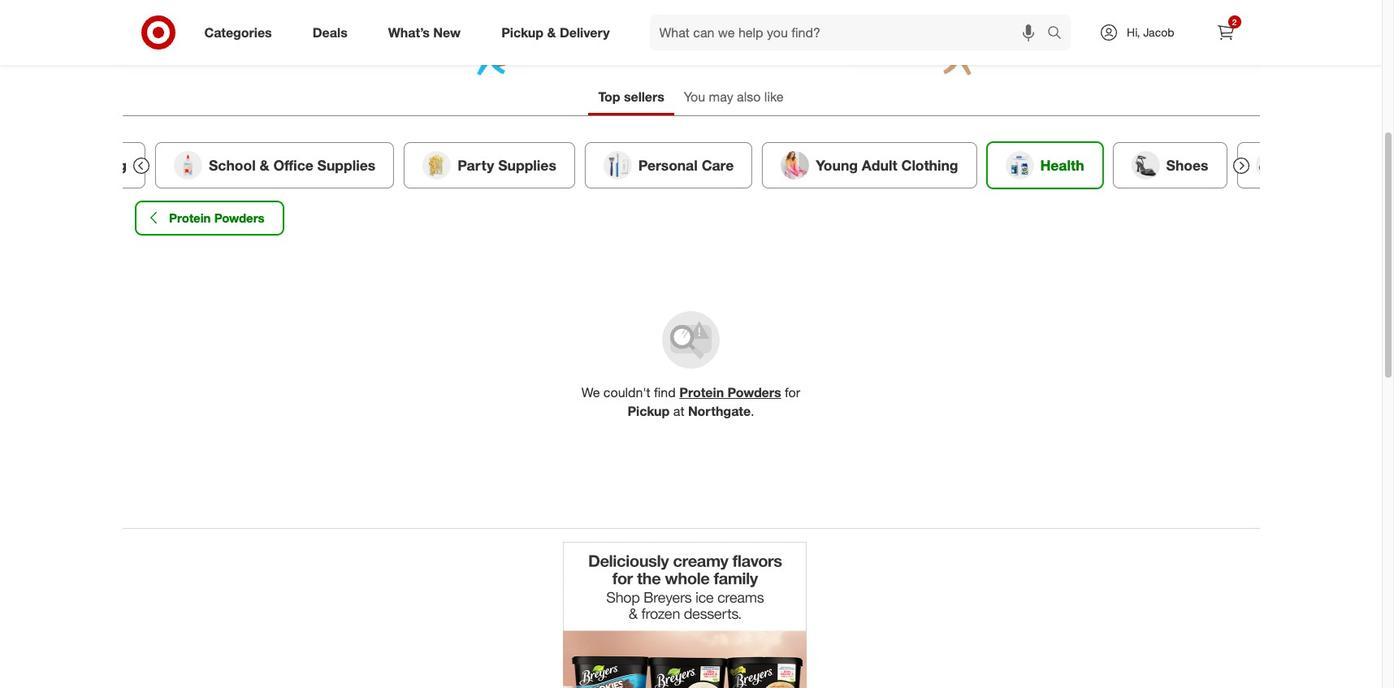 Task type: locate. For each thing, give the bounding box(es) containing it.
personal care button
[[585, 142, 752, 188]]

& for pickup
[[547, 24, 556, 40]]

like
[[765, 89, 784, 105]]

What can we help you find? suggestions appear below search field
[[650, 15, 1052, 50]]

protein down 'school'
[[169, 210, 210, 226]]

dining
[[83, 157, 126, 174]]

& left dining
[[69, 157, 79, 174]]

& left office
[[259, 157, 269, 174]]

.
[[751, 403, 755, 419]]

school & office supplies
[[208, 157, 375, 174]]

0 vertical spatial protein
[[169, 210, 210, 226]]

hi,
[[1127, 25, 1140, 39]]

supplies inside button
[[498, 157, 556, 174]]

kitchen & dining
[[13, 157, 126, 174]]

1 horizontal spatial supplies
[[498, 157, 556, 174]]

pickup inside we couldn't find protein powders for pickup at northgate .
[[628, 403, 670, 419]]

new
[[433, 24, 461, 40]]

top
[[598, 89, 620, 105]]

1 horizontal spatial protein
[[680, 384, 724, 401]]

party supplies
[[457, 157, 556, 174]]

1 supplies from the left
[[317, 157, 375, 174]]

party
[[457, 157, 494, 174]]

also
[[737, 89, 761, 105]]

top sellers link
[[589, 81, 674, 115]]

you may also like
[[684, 89, 784, 105]]

personal
[[638, 157, 698, 174]]

may
[[709, 89, 734, 105]]

powders
[[214, 210, 264, 226], [728, 384, 781, 401]]

0 vertical spatial pickup
[[502, 24, 544, 40]]

pickup
[[502, 24, 544, 40], [628, 403, 670, 419]]

what's new
[[388, 24, 461, 40]]

supplies right party
[[498, 157, 556, 174]]

&
[[547, 24, 556, 40], [69, 157, 79, 174], [259, 157, 269, 174], [1340, 157, 1350, 174]]

protein powders
[[169, 210, 264, 226]]

protein powders button
[[135, 201, 283, 235]]

young
[[816, 157, 858, 174]]

supplies right office
[[317, 157, 375, 174]]

sellers
[[624, 89, 665, 105]]

& left delivery
[[547, 24, 556, 40]]

1 vertical spatial pickup
[[628, 403, 670, 419]]

0 horizontal spatial supplies
[[317, 157, 375, 174]]

protein up the northgate on the bottom
[[680, 384, 724, 401]]

0 horizontal spatial pickup
[[502, 24, 544, 40]]

we couldn't find protein powders for pickup at northgate .
[[582, 384, 801, 419]]

sports & outdo button
[[1237, 142, 1395, 188]]

pickup down find
[[628, 403, 670, 419]]

you
[[684, 89, 706, 105]]

1 vertical spatial protein
[[680, 384, 724, 401]]

search button
[[1040, 15, 1079, 54]]

sports
[[1290, 157, 1336, 174]]

supplies
[[317, 157, 375, 174], [498, 157, 556, 174]]

0 vertical spatial powders
[[214, 210, 264, 226]]

powders up .
[[728, 384, 781, 401]]

1 horizontal spatial powders
[[728, 384, 781, 401]]

powders down 'school'
[[214, 210, 264, 226]]

powders inside "button"
[[214, 210, 264, 226]]

0 horizontal spatial powders
[[214, 210, 264, 226]]

clothing
[[901, 157, 958, 174]]

personal care
[[638, 157, 734, 174]]

& for kitchen
[[69, 157, 79, 174]]

protein
[[169, 210, 210, 226], [680, 384, 724, 401]]

shoes button
[[1113, 142, 1227, 188]]

jacob
[[1144, 25, 1175, 39]]

couldn't
[[604, 384, 651, 401]]

1 vertical spatial powders
[[728, 384, 781, 401]]

& left outdo
[[1340, 157, 1350, 174]]

pickup left delivery
[[502, 24, 544, 40]]

& inside 'button'
[[69, 157, 79, 174]]

categories link
[[191, 15, 292, 50]]

2 supplies from the left
[[498, 157, 556, 174]]

you may also like link
[[674, 81, 794, 115]]

health
[[1040, 157, 1084, 174]]

1 horizontal spatial pickup
[[628, 403, 670, 419]]

0 horizontal spatial protein
[[169, 210, 210, 226]]

care
[[701, 157, 734, 174]]

for
[[785, 384, 801, 401]]



Task type: vqa. For each thing, say whether or not it's contained in the screenshot.
PICKUP & DELIVERY on the top left of the page
yes



Task type: describe. For each thing, give the bounding box(es) containing it.
delivery
[[560, 24, 610, 40]]

powders inside we couldn't find protein powders for pickup at northgate .
[[728, 384, 781, 401]]

advertisement region
[[563, 542, 807, 688]]

adult
[[862, 157, 897, 174]]

top sellers
[[598, 89, 665, 105]]

kitchen
[[13, 157, 65, 174]]

school & office supplies button
[[155, 142, 394, 188]]

categories
[[204, 24, 272, 40]]

& for school
[[259, 157, 269, 174]]

outdo
[[1354, 157, 1395, 174]]

find
[[654, 384, 676, 401]]

we
[[582, 384, 600, 401]]

what's new link
[[374, 15, 481, 50]]

school
[[208, 157, 255, 174]]

what's
[[388, 24, 430, 40]]

young adult clothing button
[[762, 142, 977, 188]]

2
[[1233, 17, 1237, 27]]

protein inside we couldn't find protein powders for pickup at northgate .
[[680, 384, 724, 401]]

hi, jacob
[[1127, 25, 1175, 39]]

& for sports
[[1340, 157, 1350, 174]]

supplies inside button
[[317, 157, 375, 174]]

at
[[674, 403, 685, 419]]

protein powders link
[[680, 384, 781, 401]]

protein inside "button"
[[169, 210, 210, 226]]

deals
[[313, 24, 348, 40]]

search
[[1040, 26, 1079, 42]]

kitchen & dining button
[[0, 142, 145, 188]]

office
[[273, 157, 313, 174]]

shoes
[[1166, 157, 1208, 174]]

sports & outdo
[[1290, 157, 1395, 174]]

pickup & delivery
[[502, 24, 610, 40]]

young adult clothing
[[816, 157, 958, 174]]

deals link
[[299, 15, 368, 50]]

pickup & delivery link
[[488, 15, 630, 50]]

northgate
[[688, 403, 751, 419]]

party supplies button
[[404, 142, 575, 188]]

health button
[[987, 142, 1103, 188]]

2 link
[[1208, 15, 1244, 50]]



